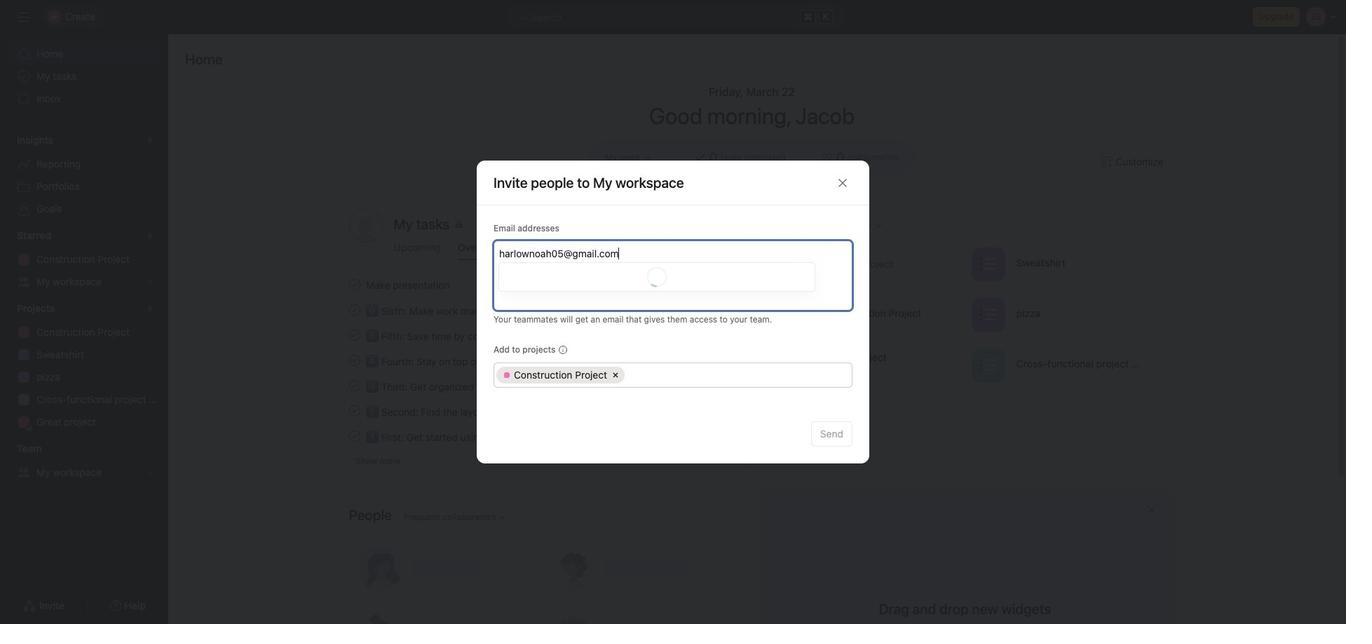 Task type: vqa. For each thing, say whether or not it's contained in the screenshot.
Add profile photo
yes



Task type: describe. For each thing, give the bounding box(es) containing it.
insights element
[[0, 128, 168, 223]]

2 board image from the top
[[789, 357, 806, 373]]

more information image for name@gmail.com, name@gmail.com, … text field's row
[[559, 346, 567, 354]]

1 list image from the top
[[980, 256, 996, 272]]

2 mark complete image from the top
[[346, 428, 363, 445]]

row for name@gmail.com, name@gmail.com, … text box
[[494, 363, 852, 387]]

1 mark complete checkbox from the top
[[346, 276, 363, 293]]

close this dialog image for name@gmail.com, name@gmail.com, … text box
[[837, 177, 848, 188]]

close this dialog image for name@gmail.com, name@gmail.com, … text field
[[837, 177, 848, 188]]

list image
[[980, 306, 996, 323]]

row for name@gmail.com, name@gmail.com, … text field
[[494, 363, 852, 387]]

dismiss image
[[1146, 504, 1157, 515]]

starred element
[[0, 223, 168, 296]]

1 mark complete image from the top
[[346, 302, 363, 318]]

4 mark complete checkbox from the top
[[346, 402, 363, 419]]

3 mark complete checkbox from the top
[[346, 377, 363, 394]]

3 mark complete image from the top
[[346, 352, 363, 369]]



Task type: locate. For each thing, give the bounding box(es) containing it.
teams element
[[0, 436, 168, 487]]

list image
[[980, 256, 996, 272], [980, 357, 996, 373]]

Mark complete checkbox
[[346, 302, 363, 318], [346, 327, 363, 344], [346, 428, 363, 445]]

0 vertical spatial mark complete checkbox
[[346, 302, 363, 318]]

1 vertical spatial mark complete checkbox
[[346, 327, 363, 344]]

list image up list image
[[980, 256, 996, 272]]

2 mark complete checkbox from the top
[[346, 352, 363, 369]]

1 mark complete image from the top
[[346, 276, 363, 293]]

global element
[[0, 34, 168, 119]]

4 mark complete image from the top
[[346, 377, 363, 394]]

mark complete image
[[346, 276, 363, 293], [346, 327, 363, 344], [346, 352, 363, 369], [346, 377, 363, 394], [346, 402, 363, 419]]

1 mark complete checkbox from the top
[[346, 302, 363, 318]]

list item
[[775, 243, 966, 285], [332, 272, 746, 297], [332, 297, 746, 323], [332, 323, 746, 348], [332, 348, 746, 373], [332, 373, 746, 398]]

5 mark complete image from the top
[[346, 402, 363, 419]]

add profile photo image
[[349, 209, 383, 243]]

list image down list image
[[980, 357, 996, 373]]

dialog
[[477, 161, 869, 463], [477, 161, 869, 463]]

more information image for row associated with name@gmail.com, name@gmail.com, … text box
[[559, 346, 567, 354]]

row
[[494, 363, 852, 387], [494, 363, 852, 387]]

0 vertical spatial mark complete image
[[346, 302, 363, 318]]

1 vertical spatial mark complete image
[[346, 428, 363, 445]]

name@gmail.com, name@gmail.com, … text field
[[499, 245, 845, 262]]

0 vertical spatial board image
[[789, 306, 806, 323]]

name@gmail.com, name@gmail.com, … text field
[[499, 245, 845, 262]]

2 vertical spatial mark complete checkbox
[[346, 428, 363, 445]]

Mark complete checkbox
[[346, 276, 363, 293], [346, 352, 363, 369], [346, 377, 363, 394], [346, 402, 363, 419]]

1 vertical spatial list image
[[980, 357, 996, 373]]

2 mark complete image from the top
[[346, 327, 363, 344]]

0 vertical spatial list image
[[980, 256, 996, 272]]

more information image
[[559, 346, 567, 354], [559, 346, 567, 354]]

2 mark complete checkbox from the top
[[346, 327, 363, 344]]

projects element
[[0, 296, 168, 436]]

3 mark complete checkbox from the top
[[346, 428, 363, 445]]

mark complete image
[[346, 302, 363, 318], [346, 428, 363, 445]]

2 list image from the top
[[980, 357, 996, 373]]

cell
[[496, 367, 625, 384], [496, 367, 625, 384], [627, 367, 848, 384], [627, 367, 848, 384]]

1 vertical spatial board image
[[789, 357, 806, 373]]

close this dialog image
[[837, 177, 848, 188], [837, 177, 848, 188]]

1 board image from the top
[[789, 306, 806, 323]]

board image
[[789, 306, 806, 323], [789, 357, 806, 373]]

hide sidebar image
[[18, 11, 29, 22]]



